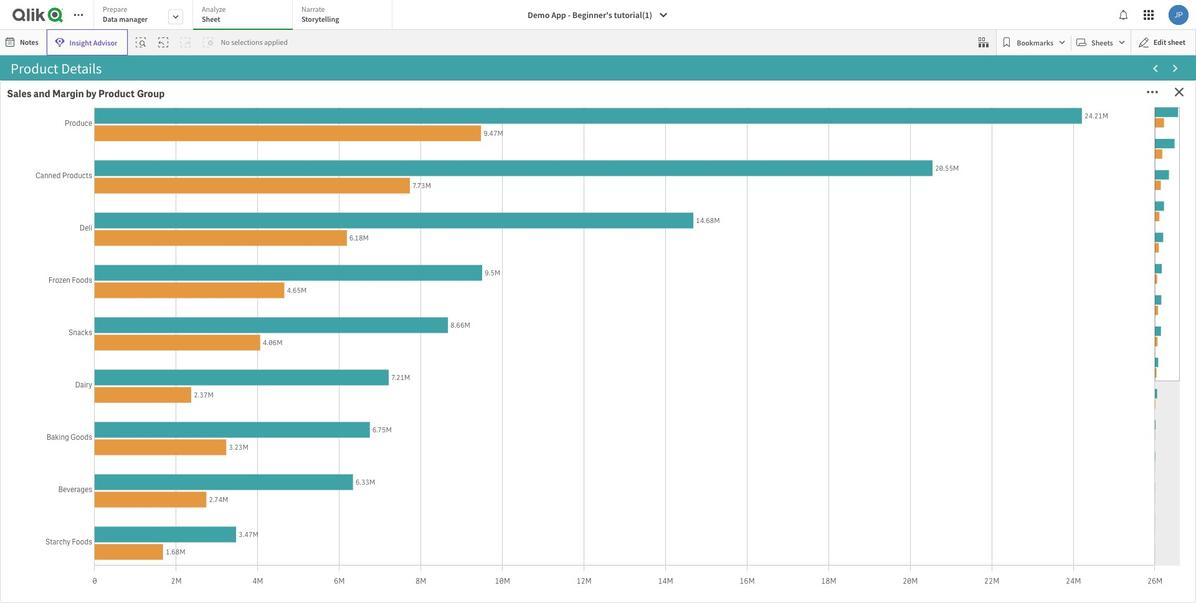 Task type: describe. For each thing, give the bounding box(es) containing it.
using
[[188, 297, 221, 315]]

explore inside now that you see how qlik sense connects all of your data, go ahead and explore this sheet by making selections in the filters above. clicking in charts is another way to make selections so give that a try too!
[[40, 168, 84, 186]]

selections tool image
[[979, 37, 989, 47]]

sheets
[[1092, 38, 1113, 47]]

contains
[[856, 580, 887, 590]]

specific
[[95, 319, 141, 337]]

year element
[[11, 90, 27, 100]]

in inside product treemap * the data set contains negative or zero values that cannot be shown in this chart. application
[[1050, 580, 1056, 590]]

no
[[221, 37, 230, 47]]

navigate inside in the top right. navigate to a specific sheet by selecting the
[[15, 319, 68, 337]]

by inside now that you see how qlik sense connects all of your data, go ahead and explore this sheet by making selections in the filters above. clicking in charts is another way to make selections so give that a try too!
[[148, 168, 162, 186]]

step back image
[[159, 37, 169, 47]]

this inside now that you see how qlik sense connects all of your data, go ahead and explore this sheet by making selections in the filters above. clicking in charts is another way to make selections so give that a try too!
[[87, 168, 109, 186]]

icon.
[[200, 360, 229, 378]]

sense
[[176, 149, 213, 167]]

clicking
[[15, 187, 63, 205]]

be
[[1014, 580, 1023, 590]]

treemap
[[844, 351, 883, 364]]

a inside now that you see how qlik sense connects all of your data, go ahead and explore this sheet by making selections in the filters above. clicking in charts is another way to make selections so give that a try too!
[[394, 187, 401, 205]]

per
[[871, 136, 886, 149]]

cannot
[[988, 580, 1013, 590]]

of inside continue to explore this app by interacting with the rest of the sheets
[[362, 245, 376, 263]]

filters
[[312, 168, 346, 186]]

*
[[806, 580, 810, 590]]

this inside continue to explore this app by interacting with the rest of the sheets
[[139, 245, 164, 263]]

to inside in the top right. navigate to a specific sheet by selecting the
[[70, 319, 83, 337]]

insight advisor button
[[46, 29, 128, 55]]

quarter
[[209, 90, 238, 100]]

in down all
[[276, 168, 287, 186]]

a inside in the top right. navigate to a specific sheet by selecting the
[[86, 319, 93, 337]]

data
[[103, 14, 118, 24]]

the down the right.
[[391, 319, 410, 337]]

week
[[604, 90, 624, 100]]

product inside application
[[936, 136, 972, 149]]

edit
[[1154, 37, 1167, 47]]

selections inside clear your selections by selecting the
[[15, 360, 76, 378]]

zero
[[930, 580, 945, 590]]

make
[[225, 187, 257, 205]]

no selections applied
[[221, 37, 288, 47]]

the
[[811, 580, 824, 590]]

to up specific
[[137, 297, 150, 315]]

clear
[[336, 338, 367, 356]]

continue to explore this app by interacting with the rest of the sheets
[[15, 245, 399, 282]]

data,
[[334, 149, 364, 167]]

insight
[[70, 38, 92, 47]]

product inside application
[[806, 351, 842, 364]]

the left rest
[[311, 245, 332, 263]]

the inside clear your selections by selecting the
[[153, 360, 172, 378]]

the right using
[[224, 297, 244, 315]]

demo app - beginner's tutorial(1) button
[[520, 5, 676, 25]]

0 vertical spatial sales
[[7, 87, 31, 100]]

margin
[[52, 87, 84, 100]]

try
[[404, 187, 421, 205]]

negative
[[889, 580, 919, 590]]

right
[[15, 338, 43, 356]]

prepare data manager
[[103, 4, 148, 24]]

tutorial(1)
[[614, 9, 652, 21]]

you inside now that you see how qlik sense connects all of your data, go ahead and explore this sheet by making selections in the filters above. clicking in charts is another way to make selections so give that a try too!
[[73, 149, 95, 167]]

month
[[406, 90, 430, 100]]

sheet inside now that you see how qlik sense connects all of your data, go ahead and explore this sheet by making selections in the filters above. clicking in charts is another way to make selections so give that a try too!
[[112, 168, 145, 186]]

in the top right. navigate to a specific sheet by selecting the
[[15, 297, 417, 337]]

that down "above."
[[368, 187, 392, 205]]

rest
[[335, 245, 360, 263]]

in inside icon in the top right and selecting the sheet that you want to explore.
[[377, 319, 388, 337]]

see
[[97, 149, 118, 167]]

selections down all
[[259, 187, 320, 205]]

way
[[183, 187, 207, 205]]

data
[[826, 580, 842, 590]]

the inside now that you see how qlik sense connects all of your data, go ahead and explore this sheet by making selections in the filters above. clicking in charts is another way to make selections so give that a try too!
[[290, 168, 309, 186]]

interacting
[[209, 245, 277, 263]]

all
[[274, 149, 287, 167]]

sheet
[[202, 14, 220, 24]]

that inside application
[[971, 580, 986, 590]]

icons
[[291, 297, 323, 315]]

explore.
[[286, 338, 333, 356]]

insight advisor
[[70, 38, 117, 47]]

your inside clear your selections by selecting the
[[370, 338, 397, 356]]

manager
[[119, 14, 148, 24]]

above.
[[349, 168, 388, 186]]

bookmarks button
[[1000, 32, 1069, 52]]

shown
[[1024, 580, 1048, 590]]

app
[[551, 9, 566, 21]]

average sales per invoice by product group application
[[799, 129, 1191, 339]]

average sales per invoice by product group
[[806, 136, 1002, 149]]

sheets button
[[1074, 32, 1128, 52]]

the up want
[[254, 319, 274, 337]]

selecting inside icon in the top right and selecting the sheet that you want to explore.
[[71, 338, 125, 356]]

region element
[[999, 90, 1024, 100]]

by inside clear your selections by selecting the
[[79, 360, 93, 378]]

another
[[133, 187, 180, 205]]

* the data set contains negative or zero values that cannot be shown in this chart.
[[806, 580, 1094, 590]]

notes button
[[2, 32, 43, 52]]

selecting inside clear your selections by selecting the
[[96, 360, 150, 378]]

icon in the top right and selecting the sheet that you want to explore.
[[15, 319, 434, 356]]

in inside in the top right. navigate to a specific sheet by selecting the
[[326, 297, 337, 315]]

smart search image
[[136, 37, 146, 47]]

edit sheet
[[1154, 37, 1186, 47]]

continue
[[15, 245, 72, 263]]

1 navigate from the top
[[15, 297, 68, 315]]

manager
[[801, 90, 833, 100]]



Task type: vqa. For each thing, say whether or not it's contained in the screenshot.
Logical
no



Task type: locate. For each thing, give the bounding box(es) containing it.
your up filters
[[305, 149, 331, 167]]

application
[[0, 0, 1196, 603], [6, 129, 447, 598]]

and down now
[[15, 168, 37, 186]]

0 vertical spatial this
[[87, 168, 109, 186]]

your
[[305, 149, 331, 167], [370, 338, 397, 356]]

sheet inside button
[[1168, 37, 1186, 47]]

sheets
[[15, 264, 56, 282]]

1 horizontal spatial top
[[413, 319, 434, 337]]

and inside now that you see how qlik sense connects all of your data, go ahead and explore this sheet by making selections in the filters above. clicking in charts is another way to make selections so give that a try too!
[[15, 168, 37, 186]]

connects
[[216, 149, 271, 167]]

this inside application
[[1058, 580, 1071, 590]]

top inside in the top right. navigate to a specific sheet by selecting the
[[362, 297, 383, 315]]

of
[[290, 149, 302, 167], [362, 245, 376, 263]]

selections down right
[[15, 360, 76, 378]]

want
[[238, 338, 268, 356]]

0 horizontal spatial group
[[137, 87, 165, 100]]

0 vertical spatial group
[[137, 87, 165, 100]]

the
[[290, 168, 309, 186], [311, 245, 332, 263], [378, 245, 399, 263], [224, 297, 244, 315], [340, 297, 359, 315], [254, 319, 274, 337], [391, 319, 410, 337], [128, 338, 148, 356], [153, 360, 172, 378]]

1 horizontal spatial explore
[[91, 245, 137, 263]]

top down the right.
[[413, 319, 434, 337]]

you up 'icon.'
[[213, 338, 235, 356]]

2 vertical spatial selecting
[[96, 360, 150, 378]]

of right all
[[290, 149, 302, 167]]

narrate storytelling
[[302, 4, 339, 24]]

demo app - beginner's tutorial(1)
[[528, 9, 652, 21]]

the left 'icon.'
[[153, 360, 172, 378]]

quarter element
[[209, 90, 238, 100]]

you
[[73, 149, 95, 167], [213, 338, 235, 356]]

your inside now that you see how qlik sense connects all of your data, go ahead and explore this sheet by making selections in the filters above. clicking in charts is another way to make selections so give that a try too!
[[305, 149, 331, 167]]

product right 'margin'
[[99, 87, 135, 100]]

0 horizontal spatial top
[[362, 297, 383, 315]]

now
[[15, 149, 43, 167]]

year
[[11, 90, 27, 100]]

2 horizontal spatial product
[[936, 136, 972, 149]]

is
[[121, 187, 131, 205]]

1 horizontal spatial product
[[806, 351, 842, 364]]

1 vertical spatial of
[[362, 245, 376, 263]]

1 vertical spatial group
[[974, 136, 1002, 149]]

average
[[806, 136, 842, 149]]

the right rest
[[378, 245, 399, 263]]

to right want
[[270, 338, 283, 356]]

demo
[[528, 9, 550, 21]]

selecting
[[197, 319, 251, 337], [71, 338, 125, 356], [96, 360, 150, 378]]

and
[[33, 87, 50, 100], [15, 168, 37, 186], [46, 338, 68, 356]]

manager element
[[801, 90, 833, 100]]

that right values in the bottom of the page
[[971, 580, 986, 590]]

by inside average sales per invoice by product group application
[[923, 136, 934, 149]]

analyze sheet
[[202, 4, 226, 24]]

sales left "per"
[[844, 136, 869, 149]]

and right the "year" element
[[33, 87, 50, 100]]

edit sheet button
[[1131, 29, 1196, 55]]

analyze
[[202, 4, 226, 14]]

making
[[165, 168, 209, 186]]

navigate
[[15, 297, 68, 315], [15, 319, 68, 337]]

sales inside average sales per invoice by product group application
[[844, 136, 869, 149]]

in right shown
[[1050, 580, 1056, 590]]

group down the region element
[[974, 136, 1002, 149]]

sales left 'margin'
[[7, 87, 31, 100]]

explore
[[40, 168, 84, 186], [91, 245, 137, 263]]

2 vertical spatial this
[[1058, 580, 1071, 590]]

now that you see how qlik sense connects all of your data, go ahead and explore this sheet by making selections in the filters above. clicking in charts is another way to make selections so give that a try too!
[[15, 149, 421, 225]]

app
[[166, 245, 189, 263]]

ahead
[[385, 149, 421, 167]]

the left filters
[[290, 168, 309, 186]]

.
[[56, 264, 59, 282]]

icon
[[349, 319, 375, 337]]

sales and margin by product group
[[7, 87, 165, 100]]

0 horizontal spatial your
[[305, 149, 331, 167]]

of right rest
[[362, 245, 376, 263]]

notes
[[20, 37, 38, 47]]

to
[[209, 187, 222, 205], [75, 245, 88, 263], [137, 297, 150, 315], [70, 319, 83, 337], [270, 338, 283, 356]]

1 vertical spatial sales
[[844, 136, 869, 149]]

storytelling
[[302, 14, 339, 24]]

this up charts
[[87, 168, 109, 186]]

1 horizontal spatial you
[[213, 338, 235, 356]]

0 vertical spatial product
[[99, 87, 135, 100]]

qlik
[[150, 149, 174, 167]]

navigate up right
[[15, 319, 68, 337]]

1 vertical spatial you
[[213, 338, 235, 356]]

1 vertical spatial navigate
[[15, 319, 68, 337]]

give
[[340, 187, 365, 205]]

values
[[946, 580, 969, 590]]

bookmarks
[[1017, 38, 1054, 47]]

by
[[86, 87, 96, 100], [923, 136, 934, 149], [148, 168, 162, 186], [192, 245, 206, 263], [180, 319, 194, 337], [79, 360, 93, 378]]

1 horizontal spatial your
[[370, 338, 397, 356]]

1 vertical spatial explore
[[91, 245, 137, 263]]

top up icon
[[362, 297, 383, 315]]

to inside icon in the top right and selecting the sheet that you want to explore.
[[270, 338, 283, 356]]

1 vertical spatial this
[[139, 245, 164, 263]]

0 vertical spatial and
[[33, 87, 50, 100]]

2 vertical spatial product
[[806, 351, 842, 364]]

by inside in the top right. navigate to a specific sheet by selecting the
[[180, 319, 194, 337]]

-
[[568, 9, 571, 21]]

region
[[999, 90, 1024, 100]]

selections down connects
[[212, 168, 273, 186]]

1 vertical spatial product
[[936, 136, 972, 149]]

1 horizontal spatial sales
[[844, 136, 869, 149]]

sheet inside in the top right. navigate to a specific sheet by selecting the
[[144, 319, 177, 337]]

product left treemap
[[806, 351, 842, 364]]

set
[[844, 580, 855, 590]]

top
[[362, 297, 383, 315], [413, 319, 434, 337]]

in
[[276, 168, 287, 186], [66, 187, 77, 205], [326, 297, 337, 315], [377, 319, 388, 337], [1050, 580, 1056, 590]]

tab list containing prepare
[[93, 0, 397, 31]]

that right now
[[46, 149, 70, 167]]

0 vertical spatial explore
[[40, 168, 84, 186]]

chart.
[[1073, 580, 1094, 590]]

or
[[921, 580, 928, 590]]

to inside continue to explore this app by interacting with the rest of the sheets
[[75, 245, 88, 263]]

a down 'from'
[[86, 319, 93, 337]]

that inside icon in the top right and selecting the sheet that you want to explore.
[[186, 338, 210, 356]]

0 vertical spatial you
[[73, 149, 95, 167]]

previous sheet: experience the power of qlik sense image
[[1151, 64, 1161, 74]]

selections
[[231, 37, 263, 47], [212, 168, 273, 186], [259, 187, 320, 205], [15, 360, 76, 378]]

0 vertical spatial navigate
[[15, 297, 68, 315]]

product treemap * the data set contains negative or zero values that cannot be shown in this chart. application
[[799, 344, 1191, 598]]

that
[[46, 149, 70, 167], [368, 187, 392, 205], [186, 338, 210, 356], [971, 580, 986, 590]]

1 horizontal spatial group
[[974, 136, 1002, 149]]

to inside now that you see how qlik sense connects all of your data, go ahead and explore this sheet by making selections in the filters above. clicking in charts is another way to make selections so give that a try too!
[[209, 187, 222, 205]]

you inside icon in the top right and selecting the sheet that you want to explore.
[[213, 338, 235, 356]]

top inside icon in the top right and selecting the sheet that you want to explore.
[[413, 319, 434, 337]]

the up icon
[[340, 297, 359, 315]]

from
[[70, 297, 99, 315]]

that up 'icon.'
[[186, 338, 210, 356]]

james peterson image
[[1169, 5, 1189, 25]]

week element
[[604, 90, 624, 100]]

in left charts
[[66, 187, 77, 205]]

navigate from sheet to sheet using the
[[15, 297, 246, 315]]

next sheet: customer details image
[[1171, 64, 1181, 74]]

and inside icon in the top right and selecting the sheet that you want to explore.
[[46, 338, 68, 356]]

this left app
[[139, 245, 164, 263]]

month element
[[406, 90, 430, 100]]

0 horizontal spatial this
[[87, 168, 109, 186]]

sheet inside icon in the top right and selecting the sheet that you want to explore.
[[150, 338, 184, 356]]

1 vertical spatial selecting
[[71, 338, 125, 356]]

to right 'continue'
[[75, 245, 88, 263]]

you left see
[[73, 149, 95, 167]]

1 horizontal spatial this
[[139, 245, 164, 263]]

charts
[[80, 187, 118, 205]]

2 navigate from the top
[[15, 319, 68, 337]]

how
[[121, 149, 147, 167]]

to right way
[[209, 187, 222, 205]]

the down specific
[[128, 338, 148, 356]]

narrate
[[302, 4, 325, 14]]

product right invoice
[[936, 136, 972, 149]]

clear your selections by selecting the
[[15, 338, 397, 378]]

your down icon
[[370, 338, 397, 356]]

beginner's
[[572, 9, 612, 21]]

this
[[87, 168, 109, 186], [139, 245, 164, 263], [1058, 580, 1071, 590]]

1 vertical spatial top
[[413, 319, 434, 337]]

of inside now that you see how qlik sense connects all of your data, go ahead and explore this sheet by making selections in the filters above. clicking in charts is another way to make selections so give that a try too!
[[290, 149, 302, 167]]

0 horizontal spatial sales
[[7, 87, 31, 100]]

so
[[323, 187, 337, 205]]

1 vertical spatial a
[[86, 319, 93, 337]]

group inside application
[[974, 136, 1002, 149]]

to down 'from'
[[70, 319, 83, 337]]

explore up navigate from sheet to sheet using the
[[91, 245, 137, 263]]

tab list
[[93, 0, 397, 31]]

with
[[280, 245, 308, 263]]

0 vertical spatial your
[[305, 149, 331, 167]]

explore inside continue to explore this app by interacting with the rest of the sheets
[[91, 245, 137, 263]]

invoice
[[888, 136, 921, 149]]

in right icon
[[377, 319, 388, 337]]

selecting inside in the top right. navigate to a specific sheet by selecting the
[[197, 319, 251, 337]]

this left the chart.
[[1058, 580, 1071, 590]]

0 horizontal spatial of
[[290, 149, 302, 167]]

in right icons
[[326, 297, 337, 315]]

0 horizontal spatial a
[[86, 319, 93, 337]]

group down smart search icon
[[137, 87, 165, 100]]

0 vertical spatial a
[[394, 187, 401, 205]]

0 vertical spatial selecting
[[197, 319, 251, 337]]

0 horizontal spatial product
[[99, 87, 135, 100]]

a left try
[[394, 187, 401, 205]]

2 horizontal spatial this
[[1058, 580, 1071, 590]]

1 horizontal spatial a
[[394, 187, 401, 205]]

advisor
[[93, 38, 117, 47]]

explore up clicking
[[40, 168, 84, 186]]

1 horizontal spatial of
[[362, 245, 376, 263]]

1 vertical spatial your
[[370, 338, 397, 356]]

0 horizontal spatial explore
[[40, 168, 84, 186]]

0 vertical spatial top
[[362, 297, 383, 315]]

0 horizontal spatial you
[[73, 149, 95, 167]]

and right right
[[46, 338, 68, 356]]

navigate down sheets
[[15, 297, 68, 315]]

selections right no
[[231, 37, 263, 47]]

0 vertical spatial of
[[290, 149, 302, 167]]

by inside continue to explore this app by interacting with the rest of the sheets
[[192, 245, 206, 263]]

2 vertical spatial and
[[46, 338, 68, 356]]

1 vertical spatial and
[[15, 168, 37, 186]]



